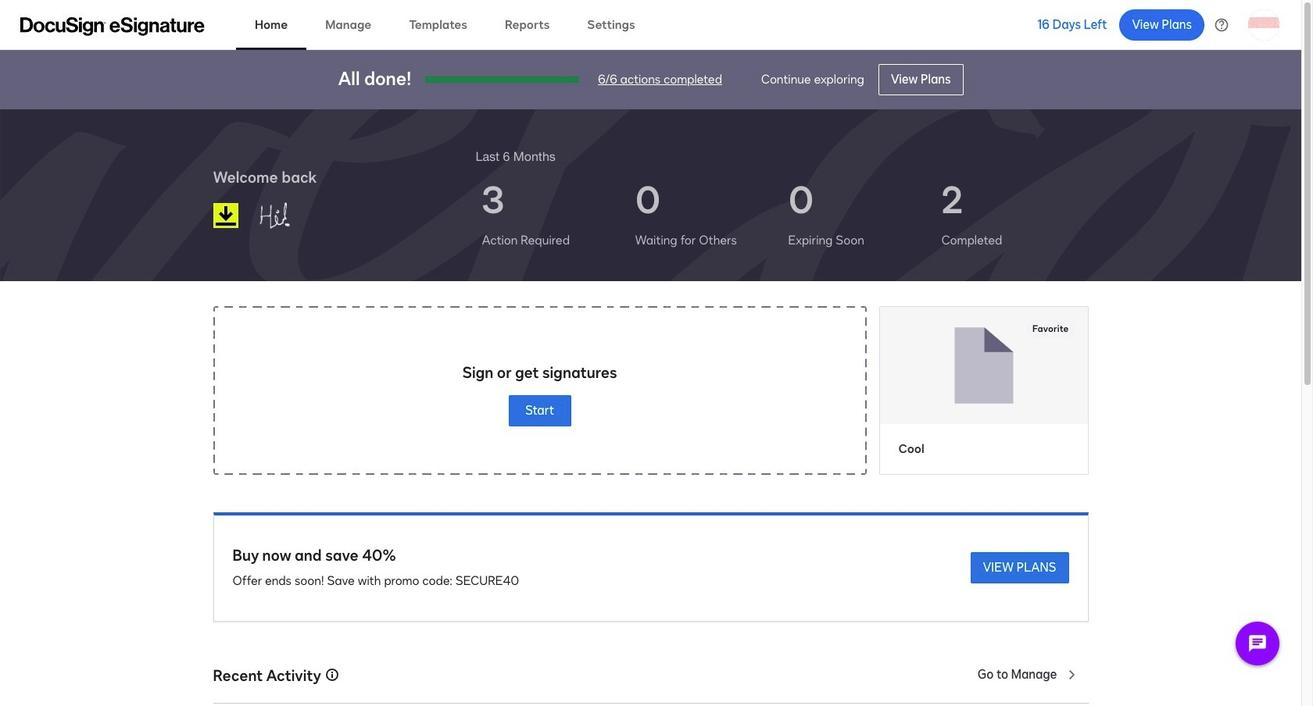 Task type: vqa. For each thing, say whether or not it's contained in the screenshot.
generic name Image
yes



Task type: locate. For each thing, give the bounding box(es) containing it.
heading
[[476, 147, 556, 166]]

your uploaded profile image image
[[1249, 9, 1280, 40]]

use cool image
[[880, 307, 1088, 424]]

docusignlogo image
[[213, 203, 238, 228]]

docusign esignature image
[[20, 17, 205, 36]]

list
[[476, 166, 1089, 263]]

generic name image
[[251, 195, 333, 236]]



